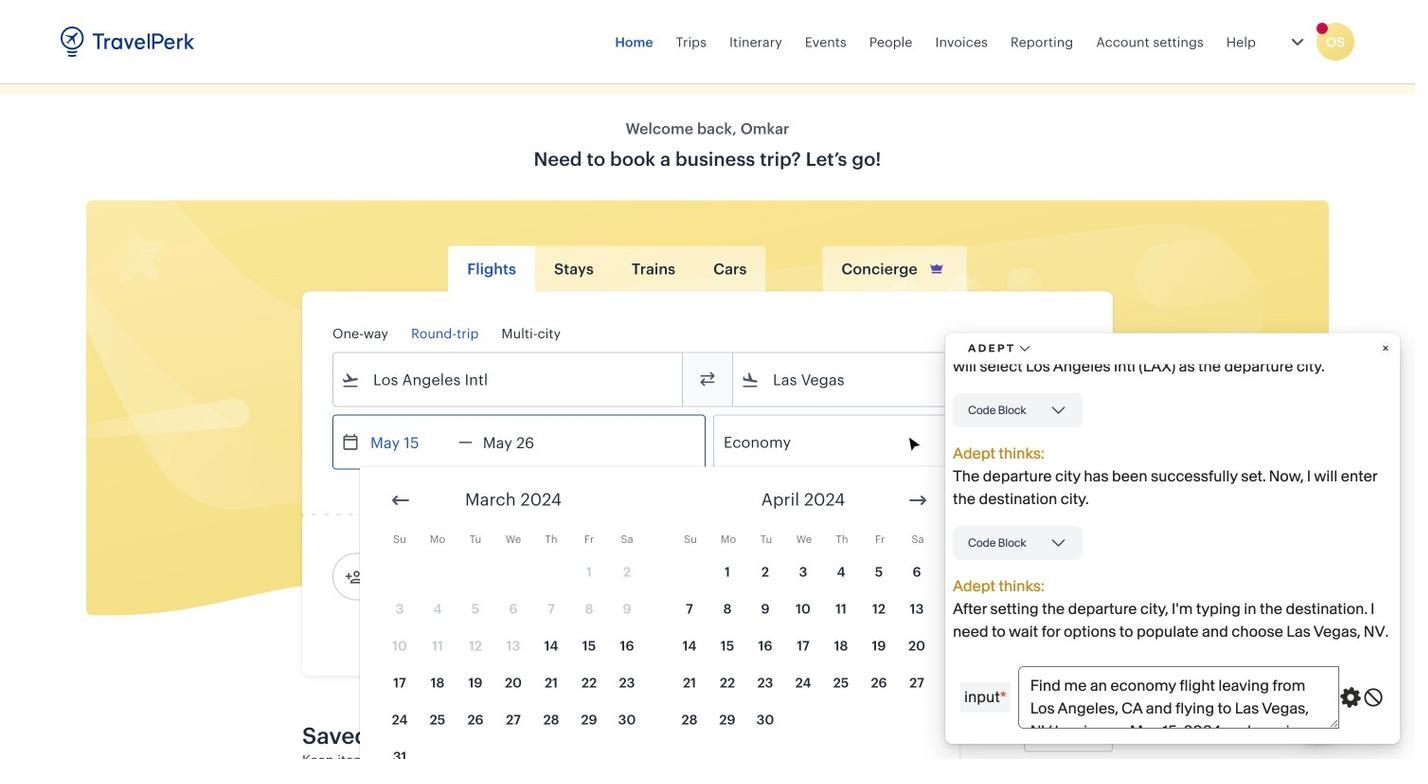 Task type: locate. For each thing, give the bounding box(es) containing it.
Return text field
[[473, 416, 571, 469]]

calendar application
[[360, 467, 1416, 759]]

To search field
[[760, 364, 1058, 395]]



Task type: describe. For each thing, give the bounding box(es) containing it.
move forward to switch to the next month. image
[[907, 489, 930, 512]]

Depart text field
[[360, 416, 459, 469]]

From search field
[[360, 364, 658, 395]]

move backward to switch to the previous month. image
[[390, 489, 412, 512]]



Task type: vqa. For each thing, say whether or not it's contained in the screenshot.
return text field
yes



